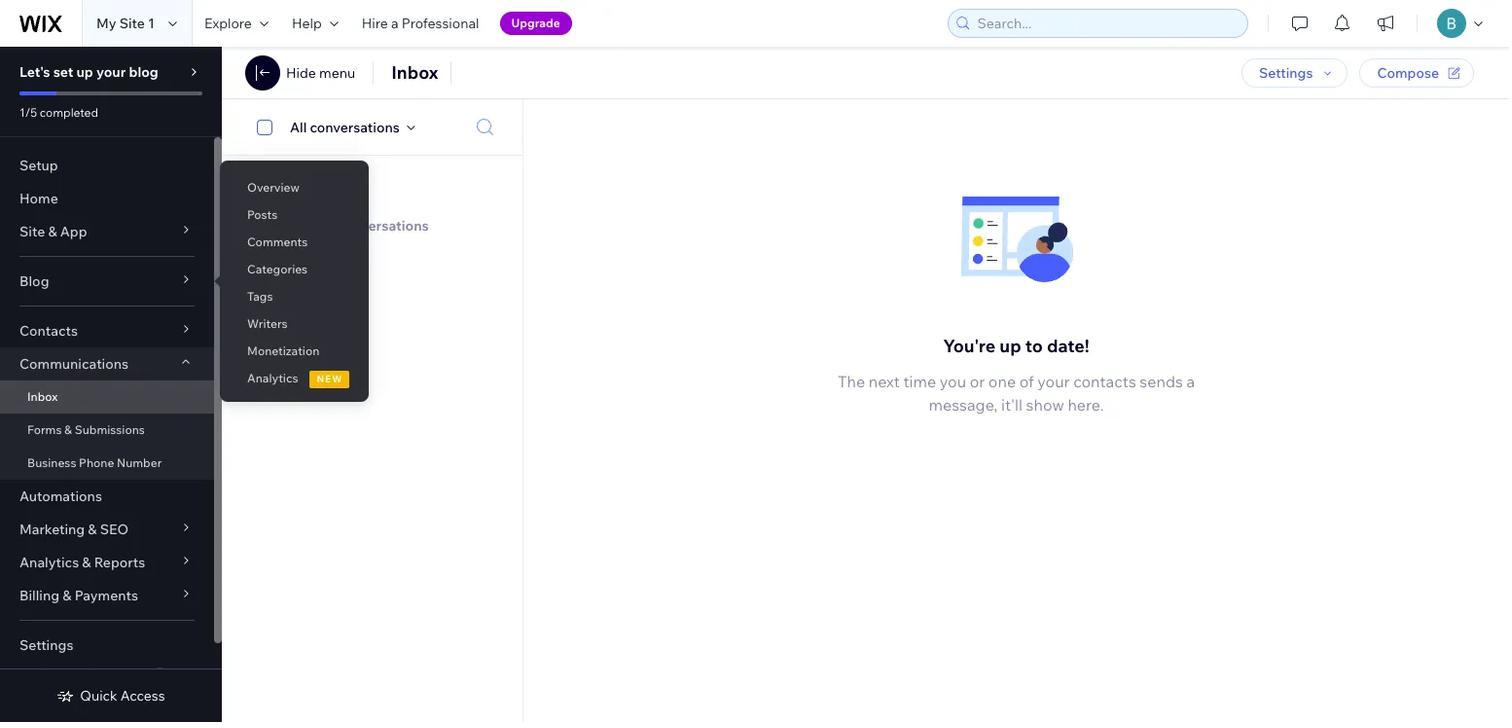 Task type: locate. For each thing, give the bounding box(es) containing it.
analytics down marketing
[[19, 554, 79, 571]]

marketing & seo
[[19, 521, 129, 538]]

billing & payments button
[[0, 579, 214, 612]]

1 horizontal spatial your
[[1038, 372, 1070, 392]]

& inside popup button
[[48, 223, 57, 240]]

your left blog
[[96, 63, 126, 81]]

or
[[970, 372, 985, 392]]

& for marketing
[[88, 521, 97, 538]]

hide menu button down help button
[[286, 64, 355, 82]]

1 vertical spatial analytics
[[19, 554, 79, 571]]

& left reports
[[82, 554, 91, 571]]

0 horizontal spatial inbox
[[27, 389, 58, 404]]

& for billing
[[63, 587, 72, 604]]

no
[[316, 217, 334, 235]]

1/5 completed
[[19, 105, 98, 120]]

monetization
[[247, 344, 320, 358]]

billing & payments
[[19, 587, 138, 604]]

conversations right no
[[337, 217, 429, 235]]

& right forms
[[64, 422, 72, 437]]

1 vertical spatial your
[[1038, 372, 1070, 392]]

writers
[[247, 316, 288, 331]]

site down home in the left top of the page
[[19, 223, 45, 240]]

inbox down hire a professional
[[391, 61, 439, 84]]

inbox link
[[0, 381, 214, 414]]

analytics
[[247, 371, 298, 385], [19, 554, 79, 571]]

you're up to date!
[[943, 335, 1090, 358]]

& for analytics
[[82, 554, 91, 571]]

& for forms
[[64, 422, 72, 437]]

0 vertical spatial site
[[119, 15, 145, 32]]

next
[[869, 372, 900, 392]]

date!
[[1047, 335, 1090, 358]]

up inside sidebar element
[[76, 63, 93, 81]]

settings inside button
[[1260, 64, 1314, 82]]

let's set up your blog
[[19, 63, 158, 81]]

1 vertical spatial conversations
[[337, 217, 429, 235]]

up
[[76, 63, 93, 81], [1000, 335, 1022, 358]]

explore
[[204, 15, 252, 32]]

& left app
[[48, 223, 57, 240]]

blog
[[19, 273, 49, 290]]

settings for settings link
[[19, 637, 73, 654]]

1 vertical spatial inbox
[[27, 389, 58, 404]]

analytics for analytics & reports
[[19, 554, 79, 571]]

your
[[96, 63, 126, 81], [1038, 372, 1070, 392]]

the next time you or one of your contacts sends a message, it'll show here.
[[838, 372, 1195, 415]]

site inside popup button
[[19, 223, 45, 240]]

setup
[[19, 157, 58, 174]]

quick access
[[80, 687, 165, 705]]

None checkbox
[[246, 115, 290, 139]]

0 vertical spatial a
[[391, 15, 399, 32]]

inbox up forms
[[27, 389, 58, 404]]

site left 1
[[119, 15, 145, 32]]

0 vertical spatial inbox
[[391, 61, 439, 84]]

0 horizontal spatial analytics
[[19, 554, 79, 571]]

your inside sidebar element
[[96, 63, 126, 81]]

conversations right all
[[310, 118, 400, 136]]

a
[[391, 15, 399, 32], [1187, 372, 1195, 392]]

1 vertical spatial settings
[[19, 637, 73, 654]]

hide menu button
[[245, 55, 355, 91], [286, 64, 355, 82]]

up right set
[[76, 63, 93, 81]]

1 horizontal spatial settings
[[1260, 64, 1314, 82]]

upgrade button
[[500, 12, 572, 35]]

1 vertical spatial site
[[19, 223, 45, 240]]

conversations
[[310, 118, 400, 136], [337, 217, 429, 235]]

& for site
[[48, 223, 57, 240]]

reports
[[94, 554, 145, 571]]

analytics inside 'analytics & reports' dropdown button
[[19, 554, 79, 571]]

comments
[[247, 235, 308, 249]]

& right the billing
[[63, 587, 72, 604]]

message,
[[929, 396, 998, 415]]

compose
[[1378, 64, 1440, 82]]

show
[[1027, 396, 1065, 415]]

0 vertical spatial conversations
[[310, 118, 400, 136]]

settings for settings button at the right of the page
[[1260, 64, 1314, 82]]

your inside the next time you or one of your contacts sends a message, it'll show here.
[[1038, 372, 1070, 392]]

phone
[[79, 456, 114, 470]]

app
[[60, 223, 87, 240]]

1 horizontal spatial site
[[119, 15, 145, 32]]

0 horizontal spatial up
[[76, 63, 93, 81]]

analytics for analytics
[[247, 371, 298, 385]]

1 vertical spatial up
[[1000, 335, 1022, 358]]

posts link
[[220, 199, 369, 232]]

automations
[[19, 488, 102, 505]]

hide
[[286, 64, 316, 82]]

overview link
[[220, 171, 369, 204]]

1 horizontal spatial a
[[1187, 372, 1195, 392]]

hide menu
[[286, 64, 355, 82]]

quick
[[80, 687, 117, 705]]

let's
[[19, 63, 50, 81]]

blog
[[129, 63, 158, 81]]

0 horizontal spatial settings
[[19, 637, 73, 654]]

completed
[[40, 105, 98, 120]]

0 vertical spatial up
[[76, 63, 93, 81]]

hide menu button down help
[[245, 55, 355, 91]]

0 horizontal spatial site
[[19, 223, 45, 240]]

it'll
[[1002, 396, 1023, 415]]

my site 1
[[96, 15, 155, 32]]

1 horizontal spatial analytics
[[247, 371, 298, 385]]

1 horizontal spatial up
[[1000, 335, 1022, 358]]

professional
[[402, 15, 479, 32]]

payments
[[75, 587, 138, 604]]

quick access button
[[57, 687, 165, 705]]

business phone number link
[[0, 447, 214, 480]]

a right sends
[[1187, 372, 1195, 392]]

up left to
[[1000, 335, 1022, 358]]

overview
[[247, 180, 300, 195]]

1
[[148, 15, 155, 32]]

time
[[904, 372, 937, 392]]

settings
[[1260, 64, 1314, 82], [19, 637, 73, 654]]

0 vertical spatial analytics
[[247, 371, 298, 385]]

& left seo
[[88, 521, 97, 538]]

analytics & reports button
[[0, 546, 214, 579]]

0 vertical spatial your
[[96, 63, 126, 81]]

1 vertical spatial a
[[1187, 372, 1195, 392]]

a right hire
[[391, 15, 399, 32]]

site & app button
[[0, 215, 214, 248]]

seo
[[100, 521, 129, 538]]

your up show
[[1038, 372, 1070, 392]]

inbox inside sidebar element
[[27, 389, 58, 404]]

settings inside sidebar element
[[19, 637, 73, 654]]

inbox
[[391, 61, 439, 84], [27, 389, 58, 404]]

& inside popup button
[[88, 521, 97, 538]]

blog button
[[0, 265, 214, 298]]

0 horizontal spatial your
[[96, 63, 126, 81]]

analytics down monetization
[[247, 371, 298, 385]]

number
[[117, 456, 162, 470]]

0 vertical spatial settings
[[1260, 64, 1314, 82]]



Task type: vqa. For each thing, say whether or not it's contained in the screenshot.
list box
no



Task type: describe. For each thing, give the bounding box(es) containing it.
no conversations
[[316, 217, 429, 235]]

automations link
[[0, 480, 214, 513]]

marketing & seo button
[[0, 513, 214, 546]]

sends
[[1140, 372, 1183, 392]]

conversations for no conversations
[[337, 217, 429, 235]]

upgrade
[[512, 16, 560, 30]]

hire a professional link
[[350, 0, 491, 47]]

home link
[[0, 182, 214, 215]]

Search... field
[[972, 10, 1242, 37]]

tags
[[247, 289, 273, 304]]

categories link
[[220, 253, 369, 286]]

setup link
[[0, 149, 214, 182]]

writers link
[[220, 308, 369, 341]]

forms & submissions
[[27, 422, 145, 437]]

comments link
[[220, 226, 369, 259]]

one
[[989, 372, 1016, 392]]

analytics & reports
[[19, 554, 145, 571]]

help button
[[280, 0, 350, 47]]

communications
[[19, 355, 129, 373]]

here.
[[1068, 396, 1104, 415]]

forms
[[27, 422, 62, 437]]

1 horizontal spatial inbox
[[391, 61, 439, 84]]

the
[[838, 372, 865, 392]]

help
[[292, 15, 322, 32]]

menu
[[319, 64, 355, 82]]

tags link
[[220, 280, 369, 313]]

all conversations
[[290, 118, 400, 136]]

set
[[53, 63, 73, 81]]

conversations for all conversations
[[310, 118, 400, 136]]

billing
[[19, 587, 60, 604]]

you're
[[943, 335, 996, 358]]

0 horizontal spatial a
[[391, 15, 399, 32]]

new
[[317, 373, 343, 385]]

hire a professional
[[362, 15, 479, 32]]

my
[[96, 15, 116, 32]]

categories
[[247, 262, 308, 276]]

business
[[27, 456, 76, 470]]

home
[[19, 190, 58, 207]]

1/5
[[19, 105, 37, 120]]

posts
[[247, 207, 278, 222]]

you
[[940, 372, 967, 392]]

all
[[290, 118, 307, 136]]

compose button
[[1360, 58, 1475, 88]]

settings link
[[0, 629, 214, 662]]

communications button
[[0, 347, 214, 381]]

forms & submissions link
[[0, 414, 214, 447]]

business phone number
[[27, 456, 162, 470]]

to
[[1026, 335, 1043, 358]]

submissions
[[75, 422, 145, 437]]

sidebar element
[[0, 47, 222, 722]]

contacts
[[19, 322, 78, 340]]

a inside the next time you or one of your contacts sends a message, it'll show here.
[[1187, 372, 1195, 392]]

hire
[[362, 15, 388, 32]]

marketing
[[19, 521, 85, 538]]

access
[[120, 687, 165, 705]]

of
[[1020, 372, 1034, 392]]

contacts button
[[0, 314, 214, 347]]

contacts
[[1074, 372, 1137, 392]]

monetization link
[[220, 335, 369, 368]]

site & app
[[19, 223, 87, 240]]



